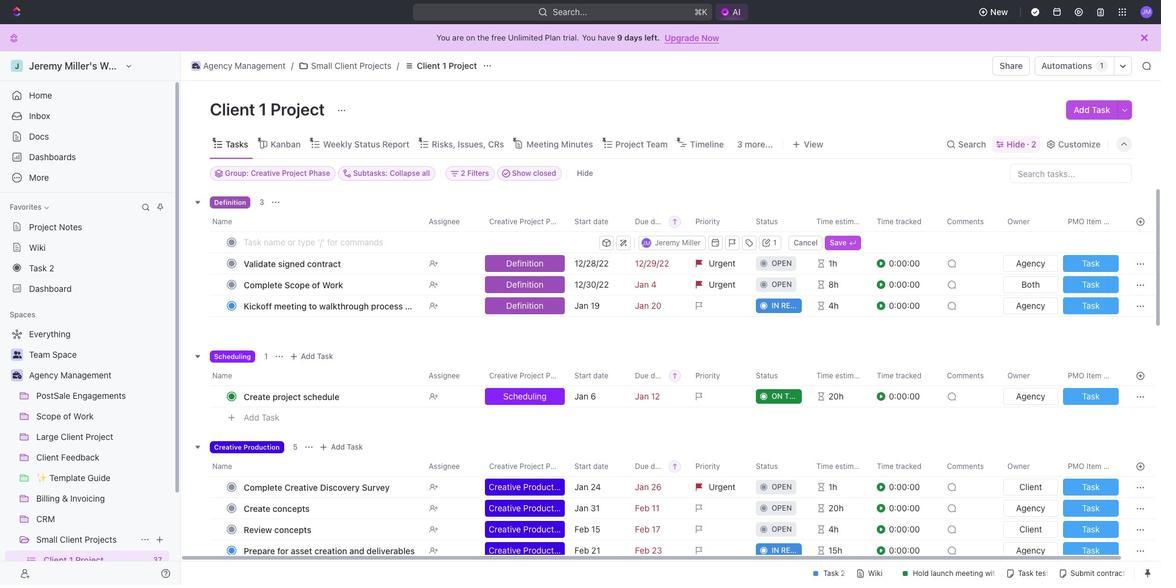 Task type: vqa. For each thing, say whether or not it's contained in the screenshot.
review
yes



Task type: describe. For each thing, give the bounding box(es) containing it.
creative project phase button for 5
[[482, 457, 567, 477]]

issues,
[[458, 139, 486, 149]]

jeremy inside 'sidebar' navigation
[[29, 60, 62, 71]]

agency for create concepts
[[1016, 503, 1045, 513]]

production for create concepts
[[523, 503, 566, 513]]

task button for discovery
[[1061, 477, 1121, 498]]

billing & invoicing link
[[36, 489, 167, 509]]

project notes link
[[5, 217, 169, 236]]

save button
[[825, 236, 861, 250]]

0 vertical spatial scope
[[285, 280, 310, 290]]

‎task 2
[[29, 263, 54, 273]]

client inside large client project link
[[61, 432, 83, 442]]

✨ template guide
[[36, 473, 111, 483]]

definition for complete scope of work
[[506, 279, 544, 290]]

small inside tree
[[36, 535, 58, 545]]

kickoff meeting to walkthrough process with client link
[[241, 297, 446, 315]]

creative production for review concepts
[[489, 524, 566, 535]]

1 horizontal spatial client 1 project
[[210, 99, 328, 119]]

project notes
[[29, 222, 82, 232]]

0:00:00 for contract
[[889, 258, 920, 269]]

4 open button from the top
[[749, 498, 809, 519]]

0 vertical spatial work
[[322, 280, 343, 290]]

name for 3
[[212, 217, 232, 226]]

urgent for 20h
[[709, 482, 736, 492]]

Task name or type '/' for commands text field
[[244, 232, 597, 252]]

save
[[830, 238, 847, 247]]

2 urgent button from the top
[[688, 274, 749, 296]]

review for 15h
[[781, 546, 809, 555]]

time estimate for 1
[[816, 371, 865, 380]]

creative project phase for 5
[[489, 462, 567, 471]]

comments button for 3
[[940, 212, 1000, 232]]

15h
[[829, 545, 842, 556]]

scope of work link
[[36, 407, 167, 426]]

tracked for 1
[[896, 371, 922, 380]]

2 urgent from the top
[[709, 279, 736, 290]]

closed
[[533, 169, 556, 178]]

prepare for asset creation and deliverables link
[[241, 542, 419, 560]]

inbox
[[29, 111, 50, 121]]

create concepts
[[244, 503, 310, 514]]

customize
[[1058, 139, 1101, 149]]

7 0:00:00 from the top
[[889, 524, 920, 535]]

1h for 20h
[[829, 482, 837, 492]]

everything link
[[5, 325, 167, 344]]

0 vertical spatial agency management link
[[188, 59, 289, 73]]

0 vertical spatial small
[[311, 60, 332, 71]]

add up discovery
[[331, 443, 345, 452]]

client button for 1h
[[1001, 477, 1061, 498]]

due date for 5
[[635, 462, 666, 471]]

creative project phase button for 3
[[482, 212, 567, 232]]

2 filters
[[461, 169, 489, 178]]

20h button for creative production
[[809, 498, 870, 519]]

task button for schedule
[[1061, 386, 1121, 408]]

upgrade now link
[[665, 32, 719, 43]]

complete for complete creative discovery survey
[[244, 482, 282, 493]]

home link
[[5, 86, 169, 105]]

priority for 3
[[695, 217, 720, 226]]

search...
[[553, 7, 587, 17]]

6 0:00:00 from the top
[[889, 503, 920, 513]]

hide 2
[[1007, 139, 1036, 149]]

4 agency button from the top
[[1001, 498, 1061, 519]]

cancel
[[794, 238, 818, 247]]

4h for 20h
[[829, 524, 839, 535]]

1h button for 8h
[[809, 253, 870, 275]]

meeting minutes link
[[524, 136, 593, 153]]

group: creative project phase
[[225, 169, 330, 178]]

0 vertical spatial management
[[235, 60, 286, 71]]

add task button down project
[[238, 411, 284, 425]]

definition for kickoff meeting to walkthrough process with client
[[506, 301, 544, 311]]

agency for create project schedule
[[1016, 391, 1045, 402]]

37
[[153, 556, 162, 565]]

0:00:00 for asset
[[889, 545, 920, 556]]

show closed button
[[497, 166, 562, 181]]

priority for 1
[[695, 371, 720, 380]]

and
[[349, 546, 364, 556]]

creative project phase for 1
[[489, 371, 567, 380]]

walkthrough
[[319, 301, 369, 311]]

inbox link
[[5, 106, 169, 126]]

phase for 3
[[546, 217, 567, 226]]

3 for 3
[[259, 198, 264, 207]]

15h button
[[809, 540, 870, 562]]

5 open button from the top
[[749, 519, 809, 541]]

both button
[[1001, 274, 1061, 296]]

add task button up customize on the right
[[1066, 100, 1118, 120]]

type for 1
[[1104, 371, 1120, 380]]

complete creative discovery survey
[[244, 482, 390, 493]]

8h button
[[809, 274, 870, 296]]

4h for 8h
[[829, 301, 839, 311]]

crm
[[36, 514, 55, 524]]

with
[[405, 301, 422, 311]]

pmo for 1
[[1068, 371, 1085, 380]]

create project schedule
[[244, 392, 339, 402]]

add task button up schedule
[[287, 350, 338, 364]]

meeting
[[526, 139, 559, 149]]

spaces
[[10, 310, 35, 319]]

urgent button for 20h
[[688, 477, 749, 498]]

view button
[[788, 130, 827, 158]]

create project schedule link
[[241, 388, 419, 405]]

0 horizontal spatial scheduling
[[214, 353, 251, 361]]

1 definition button from the top
[[483, 253, 567, 275]]

name for 1
[[212, 371, 232, 380]]

due for 3
[[635, 217, 649, 226]]

creation
[[314, 546, 347, 556]]

cancel button
[[789, 236, 823, 250]]

due date button for 1
[[628, 366, 688, 386]]

pmo item type for 3
[[1068, 217, 1120, 226]]

due date button for 5
[[628, 457, 688, 477]]

client
[[424, 301, 446, 311]]

creative production button for prepare for asset creation and deliverables
[[483, 540, 567, 562]]

0 vertical spatial projects
[[360, 60, 391, 71]]

agency button for to
[[1001, 295, 1061, 317]]

small client projects inside tree
[[36, 535, 117, 545]]

feedback
[[61, 452, 99, 463]]

share button
[[992, 56, 1030, 76]]

open button for contract
[[749, 253, 809, 275]]

tasks link
[[223, 136, 248, 153]]

0:00:00 button for of
[[877, 274, 940, 296]]

time tracked for 3
[[877, 217, 922, 226]]

more button
[[5, 168, 169, 187]]

for
[[277, 546, 289, 556]]

Search tasks... text field
[[1011, 164, 1132, 183]]

add task up customize on the right
[[1074, 105, 1110, 115]]

task button for to
[[1061, 295, 1121, 317]]

urgent button for 8h
[[688, 253, 749, 275]]

pmo item type button for 1
[[1061, 366, 1121, 386]]

owner for 3
[[1008, 217, 1030, 226]]

client feedback
[[36, 452, 99, 463]]

contract
[[307, 259, 341, 269]]

time estimate button for 3
[[809, 212, 870, 232]]

review
[[244, 525, 272, 535]]

4 open from the top
[[772, 504, 792, 513]]

tasks
[[226, 139, 248, 149]]

dashboard link
[[5, 279, 169, 298]]

agency management inside tree
[[29, 370, 111, 380]]

creative production for complete creative discovery survey
[[489, 482, 566, 492]]

dashboards link
[[5, 148, 169, 167]]

project
[[273, 392, 301, 402]]

group:
[[225, 169, 249, 178]]

process
[[371, 301, 403, 311]]

owner button for 3
[[1000, 212, 1061, 232]]

7 0:00:00 button from the top
[[877, 519, 940, 541]]

2 / from the left
[[397, 60, 399, 71]]

type for 3
[[1104, 217, 1120, 226]]

dashboards
[[29, 152, 76, 162]]

risks,
[[432, 139, 456, 149]]

now
[[701, 32, 719, 43]]

status button for 3
[[749, 212, 809, 232]]

0 vertical spatial small client projects
[[311, 60, 391, 71]]

item for 1
[[1087, 371, 1102, 380]]

ai
[[733, 7, 741, 17]]

home
[[29, 90, 52, 100]]

on inside dropdown button
[[772, 392, 783, 401]]

due for 1
[[635, 371, 649, 380]]

create concepts link
[[241, 500, 419, 517]]

creative production button for create concepts
[[483, 498, 567, 519]]

open button for discovery
[[749, 477, 809, 498]]

5 open from the top
[[772, 525, 792, 534]]

billing & invoicing
[[36, 493, 105, 504]]

docs link
[[5, 127, 169, 146]]

tracked for 3
[[896, 217, 922, 226]]

more...
[[745, 139, 773, 149]]

type for 5
[[1104, 462, 1120, 471]]

0:00:00 for to
[[889, 301, 920, 311]]

review concepts link
[[241, 521, 419, 539]]

owner button for 1
[[1000, 366, 1061, 386]]

upgrade
[[665, 32, 699, 43]]

pmo item type button for 5
[[1061, 457, 1121, 477]]

assignee for 1
[[429, 371, 460, 380]]

guide
[[88, 473, 111, 483]]

20h button for scheduling
[[809, 386, 870, 408]]

scheduling button
[[483, 386, 567, 408]]

agency inside tree
[[29, 370, 58, 380]]

2 filters button
[[446, 166, 495, 181]]

urgent for 8h
[[709, 258, 736, 269]]

3 more...
[[737, 139, 773, 149]]

both
[[1022, 279, 1040, 290]]

1 you from the left
[[437, 33, 450, 42]]

on track
[[772, 392, 809, 401]]

8h
[[829, 279, 839, 290]]

0 vertical spatial small client projects link
[[296, 59, 394, 73]]

2 horizontal spatial client 1 project
[[417, 60, 477, 71]]

7 task button from the top
[[1061, 519, 1121, 541]]

show closed
[[512, 169, 556, 178]]

client feedback link
[[36, 448, 167, 467]]

1 horizontal spatial of
[[312, 280, 320, 290]]

the
[[477, 33, 489, 42]]

weekly status report
[[323, 139, 409, 149]]

assignee button for 5
[[422, 457, 482, 477]]

you are on the free unlimited plan trial. you have 9 days left. upgrade now
[[437, 32, 719, 43]]

time tracked button for 1
[[870, 366, 940, 386]]

hide button
[[572, 166, 598, 181]]

1 / from the left
[[291, 60, 294, 71]]

creative production button for complete creative discovery survey
[[483, 477, 567, 498]]

estimate for 1
[[835, 371, 865, 380]]

due date for 1
[[635, 371, 666, 380]]



Task type: locate. For each thing, give the bounding box(es) containing it.
start for 5
[[575, 462, 591, 471]]

complete up create concepts
[[244, 482, 282, 493]]

3 due date from the top
[[635, 462, 666, 471]]

you left 'are'
[[437, 33, 450, 42]]

8 0:00:00 button from the top
[[877, 540, 940, 562]]

complete scope of work
[[244, 280, 343, 290]]

1 assignee button from the top
[[422, 212, 482, 232]]

hide down the minutes
[[577, 169, 593, 178]]

/
[[291, 60, 294, 71], [397, 60, 399, 71]]

3 estimate from the top
[[835, 462, 865, 471]]

1 priority from the top
[[695, 217, 720, 226]]

0 vertical spatial type
[[1104, 217, 1120, 226]]

2 estimate from the top
[[835, 371, 865, 380]]

0 vertical spatial 1h
[[829, 258, 837, 269]]

all
[[422, 169, 430, 178]]

5 task button from the top
[[1061, 477, 1121, 498]]

client 1 project inside tree
[[44, 555, 104, 565]]

3 task button from the top
[[1061, 295, 1121, 317]]

0 vertical spatial time estimate button
[[809, 212, 870, 232]]

filters
[[467, 169, 489, 178]]

2 20h from the top
[[829, 503, 844, 513]]

kickoff
[[244, 301, 272, 311]]

0 vertical spatial in review button
[[749, 295, 809, 317]]

0 vertical spatial 4h
[[829, 301, 839, 311]]

1h
[[829, 258, 837, 269], [829, 482, 837, 492]]

0 horizontal spatial you
[[437, 33, 450, 42]]

1 vertical spatial complete
[[244, 482, 282, 493]]

time estimate for 5
[[816, 462, 865, 471]]

3 pmo item type from the top
[[1068, 462, 1120, 471]]

agency management right business time image
[[203, 60, 286, 71]]

start date button for 5
[[567, 457, 628, 477]]

hide for hide 2
[[1007, 139, 1025, 149]]

open button for of
[[749, 274, 809, 296]]

client 1 project link down the crm link
[[44, 551, 148, 570]]

due date
[[635, 217, 666, 226], [635, 371, 666, 380], [635, 462, 666, 471]]

definition button for walkthrough
[[483, 295, 567, 317]]

time tracked for 5
[[877, 462, 922, 471]]

2 owner button from the top
[[1000, 366, 1061, 386]]

1 owner from the top
[[1008, 217, 1030, 226]]

kickoff meeting to walkthrough process with client
[[244, 301, 446, 311]]

team right user group icon
[[29, 350, 50, 360]]

‎task
[[29, 263, 47, 273]]

0:00:00 button for asset
[[877, 540, 940, 562]]

left.
[[645, 33, 660, 42]]

2 time tracked from the top
[[877, 371, 922, 380]]

2 creative project phase button from the top
[[482, 366, 567, 386]]

0 vertical spatial jm
[[1142, 8, 1151, 15]]

definition for validate signed contract
[[506, 258, 544, 269]]

jeremy left miller in the right of the page
[[655, 238, 680, 247]]

scope down validate signed contract
[[285, 280, 310, 290]]

6 0:00:00 button from the top
[[877, 498, 940, 519]]

business time image
[[12, 372, 21, 379]]

2 owner from the top
[[1008, 371, 1030, 380]]

report
[[382, 139, 409, 149]]

0 vertical spatial comments button
[[940, 212, 1000, 232]]

in review for 4h
[[772, 301, 809, 310]]

concepts up review concepts
[[273, 503, 310, 514]]

2 assignee from the top
[[429, 371, 460, 380]]

prepare for asset creation and deliverables
[[244, 546, 415, 556]]

3 owner from the top
[[1008, 462, 1030, 471]]

postsale
[[36, 391, 70, 401]]

1 vertical spatial in review button
[[749, 540, 809, 562]]

0 vertical spatial creative project phase
[[489, 217, 567, 226]]

add task button up discovery
[[316, 440, 368, 455]]

3 urgent from the top
[[709, 482, 736, 492]]

1 vertical spatial pmo item type button
[[1061, 366, 1121, 386]]

1 vertical spatial start date
[[575, 371, 608, 380]]

4h button for 8h
[[809, 295, 870, 317]]

0 vertical spatial status button
[[749, 212, 809, 232]]

add task up schedule
[[301, 352, 333, 361]]

management inside tree
[[60, 370, 111, 380]]

of up to
[[312, 280, 320, 290]]

jm for jm
[[1142, 8, 1151, 15]]

4h button down 8h
[[809, 295, 870, 317]]

crs
[[488, 139, 504, 149]]

work down postsale engagements
[[73, 411, 94, 422]]

agency for kickoff meeting to walkthrough process with client
[[1016, 301, 1045, 311]]

agency button for schedule
[[1001, 386, 1061, 408]]

in review for 15h
[[772, 546, 809, 555]]

8 task button from the top
[[1061, 540, 1121, 562]]

space
[[52, 350, 77, 360]]

2 vertical spatial time estimate
[[816, 462, 865, 471]]

3 due date button from the top
[[628, 457, 688, 477]]

jeremy miller's workspace
[[29, 60, 150, 71]]

1 horizontal spatial scheduling
[[503, 391, 547, 402]]

2 vertical spatial assignee
[[429, 462, 460, 471]]

in for 15h
[[772, 546, 779, 555]]

agency management link
[[188, 59, 289, 73], [29, 366, 167, 385]]

you
[[437, 33, 450, 42], [582, 33, 596, 42]]

projects inside tree
[[85, 535, 117, 545]]

1 vertical spatial client 1 project
[[210, 99, 328, 119]]

1 vertical spatial small client projects link
[[36, 530, 135, 550]]

agency button for asset
[[1001, 540, 1061, 562]]

create inside create project schedule link
[[244, 392, 270, 402]]

in review button for 4h
[[749, 295, 809, 317]]

estimate for 3
[[835, 217, 865, 226]]

review
[[781, 301, 809, 310], [781, 546, 809, 555]]

1 horizontal spatial small client projects
[[311, 60, 391, 71]]

0 vertical spatial of
[[312, 280, 320, 290]]

team space link
[[29, 345, 167, 365]]

free
[[491, 33, 506, 42]]

agency management link inside tree
[[29, 366, 167, 385]]

add task down project
[[244, 412, 279, 423]]

unlimited
[[508, 33, 543, 42]]

client 1 project down 'are'
[[417, 60, 477, 71]]

owner button for 5
[[1000, 457, 1061, 477]]

1 time tracked button from the top
[[870, 212, 940, 232]]

3 pmo from the top
[[1068, 462, 1085, 471]]

user group image
[[12, 351, 21, 359]]

ai button
[[716, 4, 748, 21]]

kanban
[[271, 139, 301, 149]]

hide inside hide button
[[577, 169, 593, 178]]

automations
[[1042, 60, 1092, 71]]

0:00:00 button for contract
[[877, 253, 940, 275]]

j
[[15, 61, 19, 70]]

2 vertical spatial owner button
[[1000, 457, 1061, 477]]

time estimate button for 1
[[809, 366, 870, 386]]

1 name button from the top
[[210, 212, 422, 232]]

0 vertical spatial client 1 project link
[[402, 59, 480, 73]]

20h right track
[[829, 391, 844, 402]]

0 horizontal spatial jm
[[642, 239, 651, 246]]

risks, issues, crs
[[432, 139, 504, 149]]

1 horizontal spatial 3
[[737, 139, 743, 149]]

3 comments button from the top
[[940, 457, 1000, 477]]

2 vertical spatial item
[[1087, 462, 1102, 471]]

0:00:00 for of
[[889, 279, 920, 290]]

business time image
[[192, 63, 200, 69]]

3 owner button from the top
[[1000, 457, 1061, 477]]

have
[[598, 33, 615, 42]]

name button up complete creative discovery survey
[[210, 457, 422, 477]]

client 1 project link down 'are'
[[402, 59, 480, 73]]

1 0:00:00 button from the top
[[877, 253, 940, 275]]

2 left the filters
[[461, 169, 465, 178]]

2 1h from the top
[[829, 482, 837, 492]]

jm for jm jeremy miller
[[642, 239, 651, 246]]

1 vertical spatial 2
[[461, 169, 465, 178]]

concepts up asset
[[274, 525, 311, 535]]

3 start from the top
[[575, 462, 591, 471]]

1 vertical spatial creative project phase button
[[482, 366, 567, 386]]

jm inside dropdown button
[[1142, 8, 1151, 15]]

start date button for 1
[[567, 366, 628, 386]]

client 1 project up kanban link
[[210, 99, 328, 119]]

add task up discovery
[[331, 443, 363, 452]]

1 vertical spatial pmo
[[1068, 371, 1085, 380]]

0 vertical spatial create
[[244, 392, 270, 402]]

0 vertical spatial scheduling
[[214, 353, 251, 361]]

of up 'large client project'
[[63, 411, 71, 422]]

3 open from the top
[[772, 483, 792, 492]]

0 vertical spatial 3
[[737, 139, 743, 149]]

0 horizontal spatial team
[[29, 350, 50, 360]]

time estimate
[[816, 217, 865, 226], [816, 371, 865, 380], [816, 462, 865, 471]]

3 type from the top
[[1104, 462, 1120, 471]]

1 vertical spatial client button
[[1001, 519, 1061, 541]]

meeting minutes
[[526, 139, 593, 149]]

1 horizontal spatial management
[[235, 60, 286, 71]]

deliverables
[[367, 546, 415, 556]]

1 vertical spatial create
[[244, 503, 270, 514]]

definition button
[[483, 253, 567, 275], [483, 274, 567, 296], [483, 295, 567, 317]]

prepare
[[244, 546, 275, 556]]

production for review concepts
[[523, 524, 566, 535]]

priority button for 3
[[688, 212, 749, 232]]

2 vertical spatial due
[[635, 462, 649, 471]]

2 time estimate button from the top
[[809, 366, 870, 386]]

complete down validate
[[244, 280, 282, 290]]

risks, issues, crs link
[[429, 136, 504, 153]]

1 vertical spatial projects
[[85, 535, 117, 545]]

2 left customize 'button'
[[1031, 139, 1036, 149]]

0 horizontal spatial 2
[[49, 263, 54, 273]]

2 create from the top
[[244, 503, 270, 514]]

2 due from the top
[[635, 371, 649, 380]]

timeline
[[690, 139, 724, 149]]

1 in review button from the top
[[749, 295, 809, 317]]

0 vertical spatial estimate
[[835, 217, 865, 226]]

time tracked
[[877, 217, 922, 226], [877, 371, 922, 380], [877, 462, 922, 471]]

production
[[244, 444, 280, 451], [523, 482, 566, 492], [523, 503, 566, 513], [523, 524, 566, 535], [523, 545, 566, 556]]

name button for 5
[[210, 457, 422, 477]]

&
[[62, 493, 68, 504]]

2 vertical spatial start date button
[[567, 457, 628, 477]]

everything
[[29, 329, 71, 339]]

1 horizontal spatial work
[[322, 280, 343, 290]]

client 1 project down the crm link
[[44, 555, 104, 565]]

0 horizontal spatial jeremy
[[29, 60, 62, 71]]

2 you from the left
[[582, 33, 596, 42]]

2 right ‎task
[[49, 263, 54, 273]]

0 vertical spatial 2
[[1031, 139, 1036, 149]]

3 0:00:00 from the top
[[889, 301, 920, 311]]

time
[[816, 217, 833, 226], [877, 217, 894, 226], [816, 371, 833, 380], [877, 371, 894, 380], [816, 462, 833, 471], [877, 462, 894, 471]]

hide right search
[[1007, 139, 1025, 149]]

1 comments button from the top
[[940, 212, 1000, 232]]

sidebar navigation
[[0, 51, 183, 585]]

0 vertical spatial time tracked button
[[870, 212, 940, 232]]

0 vertical spatial time tracked
[[877, 217, 922, 226]]

1 horizontal spatial you
[[582, 33, 596, 42]]

4h
[[829, 301, 839, 311], [829, 524, 839, 535]]

2 vertical spatial time tracked button
[[870, 457, 940, 477]]

1 vertical spatial 1h button
[[809, 477, 870, 498]]

schedule
[[303, 392, 339, 402]]

time tracked for 1
[[877, 371, 922, 380]]

open for contract
[[772, 259, 792, 268]]

1 item from the top
[[1087, 217, 1102, 226]]

2 comments from the top
[[947, 371, 984, 380]]

2 0:00:00 button from the top
[[877, 274, 940, 296]]

trial.
[[563, 33, 579, 42]]

2 start from the top
[[575, 371, 591, 380]]

0 horizontal spatial on
[[466, 33, 475, 42]]

0 vertical spatial item
[[1087, 217, 1102, 226]]

tree containing everything
[[5, 325, 169, 585]]

create left project
[[244, 392, 270, 402]]

3 down group: creative project phase on the left top of page
[[259, 198, 264, 207]]

1 creative production button from the top
[[483, 477, 567, 498]]

1 vertical spatial review
[[781, 546, 809, 555]]

3 time tracked button from the top
[[870, 457, 940, 477]]

project team
[[615, 139, 668, 149]]

work down validate signed contract link on the top left of page
[[322, 280, 343, 290]]

invoicing
[[70, 493, 105, 504]]

team left timeline link
[[646, 139, 668, 149]]

on inside you are on the free unlimited plan trial. you have 9 days left. upgrade now
[[466, 33, 475, 42]]

1 vertical spatial scheduling
[[503, 391, 547, 402]]

phase for 1
[[546, 371, 567, 380]]

task button for asset
[[1061, 540, 1121, 562]]

large
[[36, 432, 58, 442]]

1 creative project phase from the top
[[489, 217, 567, 226]]

4 task button from the top
[[1061, 386, 1121, 408]]

2 vertical spatial start
[[575, 462, 591, 471]]

start date for 5
[[575, 462, 608, 471]]

3 name button from the top
[[210, 457, 422, 477]]

tree
[[5, 325, 169, 585]]

assignee button
[[422, 212, 482, 232], [422, 366, 482, 386], [422, 457, 482, 477]]

time tracked button for 3
[[870, 212, 940, 232]]

search
[[958, 139, 986, 149]]

creative project phase button for 1
[[482, 366, 567, 386]]

agency management down space
[[29, 370, 111, 380]]

1 inside tree
[[69, 555, 73, 565]]

comments button for 5
[[940, 457, 1000, 477]]

item for 3
[[1087, 217, 1102, 226]]

2 vertical spatial client 1 project
[[44, 555, 104, 565]]

1 horizontal spatial scope
[[285, 280, 310, 290]]

create inside create concepts link
[[244, 503, 270, 514]]

2 vertical spatial estimate
[[835, 462, 865, 471]]

0:00:00
[[889, 258, 920, 269], [889, 279, 920, 290], [889, 301, 920, 311], [889, 391, 920, 402], [889, 482, 920, 492], [889, 503, 920, 513], [889, 524, 920, 535], [889, 545, 920, 556]]

5 0:00:00 button from the top
[[877, 477, 940, 498]]

name button up contract
[[210, 212, 422, 232]]

jeremy right j
[[29, 60, 62, 71]]

3 assignee from the top
[[429, 462, 460, 471]]

2 vertical spatial creative project phase button
[[482, 457, 567, 477]]

of
[[312, 280, 320, 290], [63, 411, 71, 422]]

5 0:00:00 from the top
[[889, 482, 920, 492]]

2 vertical spatial urgent
[[709, 482, 736, 492]]

task button for of
[[1061, 274, 1121, 296]]

1 vertical spatial tracked
[[896, 371, 922, 380]]

2 for ‎task 2
[[49, 263, 54, 273]]

create up the review on the left bottom of page
[[244, 503, 270, 514]]

2 vertical spatial type
[[1104, 462, 1120, 471]]

meeting
[[274, 301, 307, 311]]

production for complete creative discovery survey
[[523, 482, 566, 492]]

open for of
[[772, 280, 792, 289]]

3 item from the top
[[1087, 462, 1102, 471]]

2 review from the top
[[781, 546, 809, 555]]

2 inside 2 filters dropdown button
[[461, 169, 465, 178]]

2 pmo from the top
[[1068, 371, 1085, 380]]

1 vertical spatial 20h
[[829, 503, 844, 513]]

3 for 3 more...
[[737, 139, 743, 149]]

billing
[[36, 493, 60, 504]]

1 due date button from the top
[[628, 212, 688, 232]]

status for 5
[[756, 462, 778, 471]]

name button
[[210, 212, 422, 232], [210, 366, 422, 386], [210, 457, 422, 477]]

complete for complete scope of work
[[244, 280, 282, 290]]

3 inside dropdown button
[[737, 139, 743, 149]]

2 0:00:00 from the top
[[889, 279, 920, 290]]

phase for 5
[[546, 462, 567, 471]]

3 more... button
[[733, 136, 777, 153]]

client inside client feedback link
[[36, 452, 59, 463]]

1 vertical spatial owner button
[[1000, 366, 1061, 386]]

start date button for 3
[[567, 212, 628, 232]]

minutes
[[561, 139, 593, 149]]

add down create project schedule
[[244, 412, 259, 423]]

1 open button from the top
[[749, 253, 809, 275]]

project inside "link"
[[29, 222, 57, 232]]

creative
[[251, 169, 280, 178], [489, 217, 518, 226], [489, 371, 518, 380], [214, 444, 242, 451], [489, 462, 518, 471], [489, 482, 521, 492], [285, 482, 318, 493], [489, 503, 521, 513], [489, 524, 521, 535], [489, 545, 521, 556]]

1 type from the top
[[1104, 217, 1120, 226]]

3 due from the top
[[635, 462, 649, 471]]

creative production button for review concepts
[[483, 519, 567, 541]]

2
[[1031, 139, 1036, 149], [461, 169, 465, 178], [49, 263, 54, 273]]

open button
[[749, 253, 809, 275], [749, 274, 809, 296], [749, 477, 809, 498], [749, 498, 809, 519], [749, 519, 809, 541]]

projects
[[360, 60, 391, 71], [85, 535, 117, 545]]

work inside tree
[[73, 411, 94, 422]]

✨
[[36, 473, 47, 483]]

name button up schedule
[[210, 366, 422, 386]]

2 inside ‎task 2 link
[[49, 263, 54, 273]]

1 0:00:00 from the top
[[889, 258, 920, 269]]

1 horizontal spatial agency management
[[203, 60, 286, 71]]

scope of work
[[36, 411, 94, 422]]

3 time tracked from the top
[[877, 462, 922, 471]]

pmo for 3
[[1068, 217, 1085, 226]]

status for 1
[[756, 371, 778, 380]]

3 urgent button from the top
[[688, 477, 749, 498]]

2 vertical spatial priority
[[695, 462, 720, 471]]

assignee button for 3
[[422, 212, 482, 232]]

priority for 5
[[695, 462, 720, 471]]

1 create from the top
[[244, 392, 270, 402]]

start for 1
[[575, 371, 591, 380]]

1 horizontal spatial /
[[397, 60, 399, 71]]

pmo
[[1068, 217, 1085, 226], [1068, 371, 1085, 380], [1068, 462, 1085, 471]]

pmo item type for 1
[[1068, 371, 1120, 380]]

name for 5
[[212, 462, 232, 471]]

1 vertical spatial comments
[[947, 371, 984, 380]]

jm inside jm jeremy miller
[[642, 239, 651, 246]]

scope inside tree
[[36, 411, 61, 422]]

1 vertical spatial in review
[[772, 546, 809, 555]]

you left have
[[582, 33, 596, 42]]

0 vertical spatial start date
[[575, 217, 608, 226]]

name button for 3
[[210, 212, 422, 232]]

3 pmo item type button from the top
[[1061, 457, 1121, 477]]

jeremy miller's workspace, , element
[[11, 60, 23, 72]]

2 horizontal spatial 2
[[1031, 139, 1036, 149]]

are
[[452, 33, 464, 42]]

comments button for 1
[[940, 366, 1000, 386]]

on right 'are'
[[466, 33, 475, 42]]

1 tracked from the top
[[896, 217, 922, 226]]

tree inside 'sidebar' navigation
[[5, 325, 169, 585]]

new
[[990, 7, 1008, 17]]

show
[[512, 169, 531, 178]]

2 vertical spatial priority button
[[688, 457, 749, 477]]

2 priority from the top
[[695, 371, 720, 380]]

2 definition button from the top
[[483, 274, 567, 296]]

2 vertical spatial status button
[[749, 457, 809, 477]]

notes
[[59, 222, 82, 232]]

✨ template guide link
[[36, 469, 167, 488]]

favorites
[[10, 203, 42, 212]]

1 horizontal spatial hide
[[1007, 139, 1025, 149]]

1 horizontal spatial jeremy
[[655, 238, 680, 247]]

concepts
[[273, 503, 310, 514], [274, 525, 311, 535]]

create for create concepts
[[244, 503, 270, 514]]

status button
[[749, 212, 809, 232], [749, 366, 809, 386], [749, 457, 809, 477]]

4h button up 15h
[[809, 519, 870, 541]]

0 horizontal spatial client 1 project link
[[44, 551, 148, 570]]

4 creative production button from the top
[[483, 540, 567, 562]]

2 time tracked button from the top
[[870, 366, 940, 386]]

comments for 3
[[947, 217, 984, 226]]

time tracked button for 5
[[870, 457, 940, 477]]

0 horizontal spatial small client projects
[[36, 535, 117, 545]]

of inside tree
[[63, 411, 71, 422]]

0 vertical spatial assignee button
[[422, 212, 482, 232]]

on
[[466, 33, 475, 42], [772, 392, 783, 401]]

review concepts
[[244, 525, 311, 535]]

3 priority from the top
[[695, 462, 720, 471]]

1h button for 20h
[[809, 477, 870, 498]]

agency
[[203, 60, 232, 71], [1016, 258, 1045, 269], [1016, 301, 1045, 311], [29, 370, 58, 380], [1016, 391, 1045, 402], [1016, 503, 1045, 513], [1016, 545, 1045, 556]]

8 0:00:00 from the top
[[889, 545, 920, 556]]

2 vertical spatial owner
[[1008, 462, 1030, 471]]

3 agency button from the top
[[1001, 386, 1061, 408]]

team inside tree
[[29, 350, 50, 360]]

0 horizontal spatial work
[[73, 411, 94, 422]]

create
[[244, 392, 270, 402], [244, 503, 270, 514]]

3 priority button from the top
[[688, 457, 749, 477]]

2 due date button from the top
[[628, 366, 688, 386]]

1 due date from the top
[[635, 217, 666, 226]]

3 left more...
[[737, 139, 743, 149]]

priority
[[695, 217, 720, 226], [695, 371, 720, 380], [695, 462, 720, 471]]

3 open button from the top
[[749, 477, 809, 498]]

status button for 1
[[749, 366, 809, 386]]

20h up 15h
[[829, 503, 844, 513]]

1 start date button from the top
[[567, 212, 628, 232]]

1 in from the top
[[772, 301, 779, 310]]

assignee for 3
[[429, 217, 460, 226]]

20h button
[[809, 386, 870, 408], [809, 498, 870, 519]]

1 vertical spatial work
[[73, 411, 94, 422]]

creative project phase
[[489, 217, 567, 226], [489, 371, 567, 380], [489, 462, 567, 471]]

2 task button from the top
[[1061, 274, 1121, 296]]

4h down 8h
[[829, 301, 839, 311]]

1 vertical spatial team
[[29, 350, 50, 360]]

0 vertical spatial priority
[[695, 217, 720, 226]]

1 in review from the top
[[772, 301, 809, 310]]

review for 4h
[[781, 301, 809, 310]]

0 vertical spatial 20h button
[[809, 386, 870, 408]]

‎task 2 link
[[5, 258, 169, 278]]

2 status button from the top
[[749, 366, 809, 386]]

1 open from the top
[[772, 259, 792, 268]]

2 start date button from the top
[[567, 366, 628, 386]]

assignee button for 1
[[422, 366, 482, 386]]

estimate for 5
[[835, 462, 865, 471]]

2 tracked from the top
[[896, 371, 922, 380]]

0 horizontal spatial hide
[[577, 169, 593, 178]]

1 horizontal spatial agency management link
[[188, 59, 289, 73]]

team
[[646, 139, 668, 149], [29, 350, 50, 360]]

small
[[311, 60, 332, 71], [36, 535, 58, 545]]

1 time estimate button from the top
[[809, 212, 870, 232]]

on left track
[[772, 392, 783, 401]]

0 vertical spatial team
[[646, 139, 668, 149]]

in review button for 15h
[[749, 540, 809, 562]]

3 tracked from the top
[[896, 462, 922, 471]]

4h up 15h
[[829, 524, 839, 535]]

task button for contract
[[1061, 253, 1121, 275]]

1 vertical spatial 3
[[259, 198, 264, 207]]

scheduling inside scheduling dropdown button
[[503, 391, 547, 402]]

1 vertical spatial scope
[[36, 411, 61, 422]]

1 status button from the top
[[749, 212, 809, 232]]

1 20h from the top
[[829, 391, 844, 402]]

1 vertical spatial jeremy
[[655, 238, 680, 247]]

scope up large
[[36, 411, 61, 422]]

1 priority button from the top
[[688, 212, 749, 232]]

add up schedule
[[301, 352, 315, 361]]

creative project phase for 3
[[489, 217, 567, 226]]

add up customize on the right
[[1074, 105, 1090, 115]]

timeline link
[[688, 136, 724, 153]]

1 pmo item type button from the top
[[1061, 212, 1121, 232]]

start for 3
[[575, 217, 591, 226]]

1 20h button from the top
[[809, 386, 870, 408]]

1 review from the top
[[781, 301, 809, 310]]

20h for creative production
[[829, 503, 844, 513]]

status button for 5
[[749, 457, 809, 477]]

2 vertical spatial name
[[212, 462, 232, 471]]

2 priority button from the top
[[688, 366, 749, 386]]

2 type from the top
[[1104, 371, 1120, 380]]

1 start from the top
[[575, 217, 591, 226]]

2 vertical spatial pmo item type
[[1068, 462, 1120, 471]]

0 vertical spatial agency management
[[203, 60, 286, 71]]

6 task button from the top
[[1061, 498, 1121, 519]]

task
[[1092, 105, 1110, 115], [1082, 258, 1100, 269], [1082, 279, 1100, 290], [1082, 301, 1100, 311], [317, 352, 333, 361], [1082, 391, 1100, 402], [262, 412, 279, 423], [347, 443, 363, 452], [1082, 482, 1100, 492], [1082, 503, 1100, 513], [1082, 524, 1100, 535], [1082, 545, 1100, 556]]

customize button
[[1042, 136, 1104, 153]]

priority button for 5
[[688, 457, 749, 477]]

0:00:00 button for to
[[877, 295, 940, 317]]

signed
[[278, 259, 305, 269]]

agency for validate signed contract
[[1016, 258, 1045, 269]]

2 vertical spatial time estimate button
[[809, 457, 870, 477]]

1 vertical spatial of
[[63, 411, 71, 422]]

due for 5
[[635, 462, 649, 471]]



